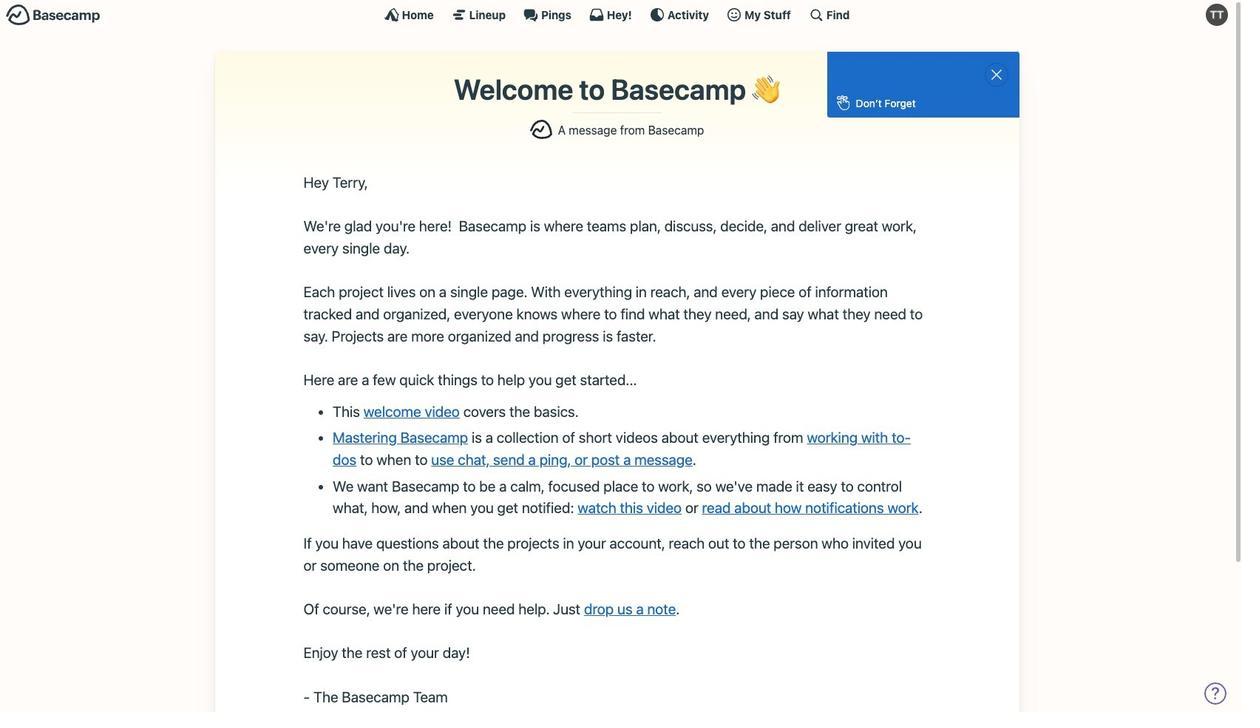 Task type: vqa. For each thing, say whether or not it's contained in the screenshot.
Main 'element'
yes



Task type: describe. For each thing, give the bounding box(es) containing it.
main element
[[0, 0, 1234, 29]]

terry turtle image
[[1206, 4, 1228, 26]]



Task type: locate. For each thing, give the bounding box(es) containing it.
keyboard shortcut: ⌘ + / image
[[809, 7, 824, 22]]

switch accounts image
[[6, 4, 101, 27]]



